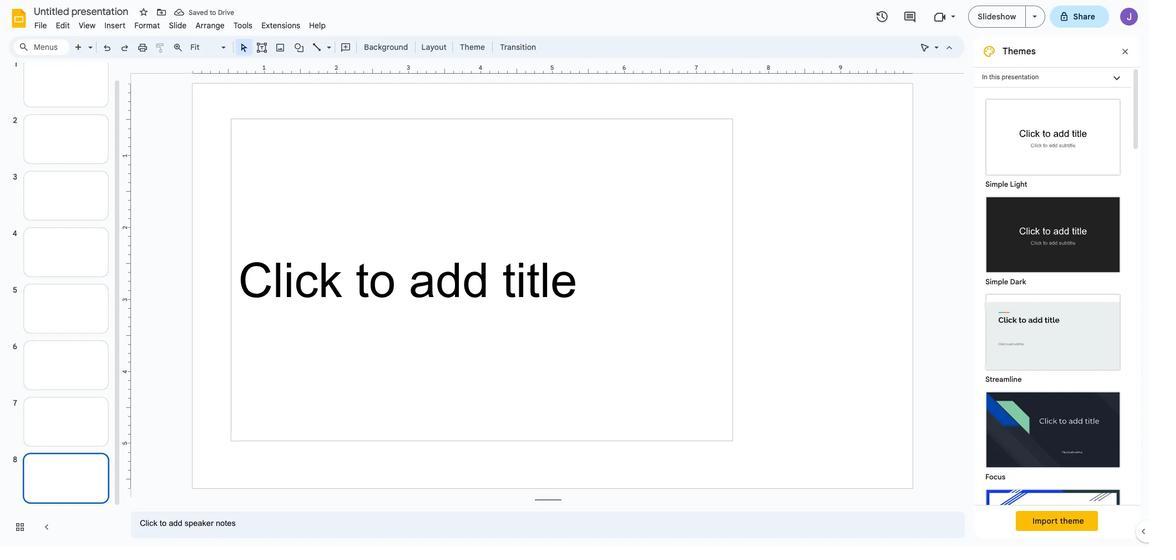 Task type: vqa. For each thing, say whether or not it's contained in the screenshot.
Extensions menu item
yes



Task type: locate. For each thing, give the bounding box(es) containing it.
navigation
[[0, 47, 122, 548]]

1 simple from the top
[[986, 180, 1009, 189]]

view menu item
[[74, 19, 100, 32]]

menu bar banner
[[0, 0, 1150, 548]]

2 simple from the top
[[986, 278, 1009, 287]]

streamline
[[986, 375, 1022, 385]]

share button
[[1050, 6, 1110, 28]]

this
[[990, 73, 1001, 81]]

simple for simple light
[[986, 180, 1009, 189]]

help menu item
[[305, 19, 330, 32]]

share
[[1074, 12, 1096, 22]]

option group inside themes section
[[974, 88, 1132, 548]]

Simple Light radio
[[980, 93, 1127, 548]]

option group
[[974, 88, 1132, 548]]

option group containing simple light
[[974, 88, 1132, 548]]

theme button
[[455, 39, 490, 56]]

shift image
[[987, 491, 1120, 548]]

mode and view toolbar
[[916, 36, 959, 58]]

main toolbar
[[69, 39, 542, 56]]

1 vertical spatial simple
[[986, 278, 1009, 287]]

themes section
[[974, 36, 1141, 548]]

arrange
[[196, 21, 225, 31]]

Zoom text field
[[189, 39, 220, 55]]

Shift radio
[[980, 484, 1127, 548]]

dark
[[1011, 278, 1027, 287]]

Simple Dark radio
[[980, 191, 1127, 289]]

Focus radio
[[980, 386, 1127, 484]]

Menus field
[[14, 39, 69, 55]]

edit menu item
[[51, 19, 74, 32]]

simple for simple dark
[[986, 278, 1009, 287]]

file menu item
[[30, 19, 51, 32]]

saved to drive
[[189, 8, 234, 16]]

menu bar containing file
[[30, 14, 330, 33]]

file
[[34, 21, 47, 31]]

slideshow
[[978, 12, 1017, 22]]

insert menu item
[[100, 19, 130, 32]]

presentation options image
[[1033, 16, 1037, 18]]

help
[[309, 21, 326, 31]]

layout
[[422, 42, 447, 52]]

saved to drive button
[[172, 4, 237, 20]]

menu bar
[[30, 14, 330, 33]]

arrange menu item
[[191, 19, 229, 32]]

simple
[[986, 180, 1009, 189], [986, 278, 1009, 287]]

tools
[[234, 21, 253, 31]]

simple left light
[[986, 180, 1009, 189]]

in this presentation tab
[[974, 67, 1132, 88]]

transition button
[[495, 39, 541, 56]]

focus
[[986, 473, 1006, 482]]

theme
[[460, 42, 485, 52]]

0 vertical spatial simple
[[986, 180, 1009, 189]]

select line image
[[324, 40, 331, 44]]

themes application
[[0, 0, 1150, 548]]

simple left "dark"
[[986, 278, 1009, 287]]



Task type: describe. For each thing, give the bounding box(es) containing it.
edit
[[56, 21, 70, 31]]

tools menu item
[[229, 19, 257, 32]]

themes
[[1003, 46, 1036, 57]]

transition
[[500, 42, 536, 52]]

Rename text field
[[30, 4, 135, 18]]

Zoom field
[[187, 39, 231, 56]]

navigation inside the themes application
[[0, 47, 122, 548]]

slide menu item
[[165, 19, 191, 32]]

drive
[[218, 8, 234, 16]]

extensions menu item
[[257, 19, 305, 32]]

simple light
[[986, 180, 1028, 189]]

import theme
[[1033, 517, 1085, 527]]

extensions
[[262, 21, 300, 31]]

insert
[[105, 21, 126, 31]]

saved
[[189, 8, 208, 16]]

in this presentation
[[983, 73, 1039, 81]]

presentation
[[1002, 73, 1039, 81]]

new slide with layout image
[[85, 40, 93, 44]]

import theme button
[[1016, 512, 1099, 532]]

background button
[[359, 39, 413, 56]]

view
[[79, 21, 96, 31]]

to
[[210, 8, 216, 16]]

layout button
[[418, 39, 450, 56]]

shape image
[[293, 39, 306, 55]]

format
[[134, 21, 160, 31]]

menu bar inside menu bar banner
[[30, 14, 330, 33]]

Star checkbox
[[136, 4, 152, 20]]

slideshow button
[[969, 6, 1026, 28]]

in
[[983, 73, 988, 81]]

import
[[1033, 517, 1058, 527]]

insert image image
[[274, 39, 287, 55]]

simple dark
[[986, 278, 1027, 287]]

background
[[364, 42, 408, 52]]

Streamline radio
[[980, 289, 1127, 386]]

light
[[1011, 180, 1028, 189]]

theme
[[1061, 517, 1085, 527]]

format menu item
[[130, 19, 165, 32]]

slide
[[169, 21, 187, 31]]



